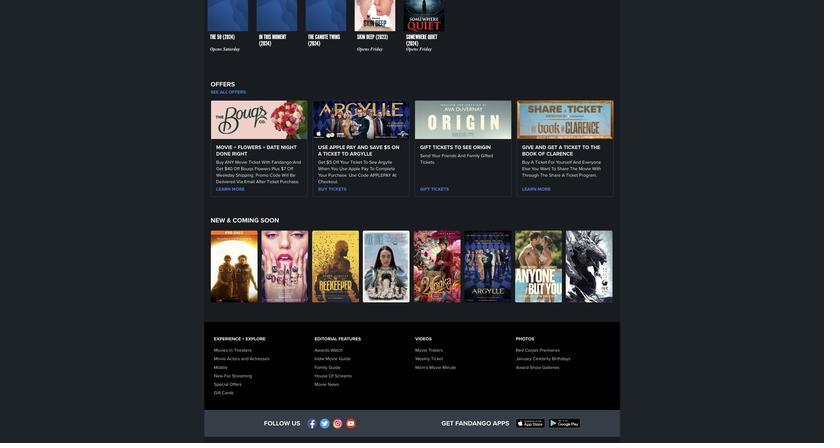 Task type: describe. For each thing, give the bounding box(es) containing it.
after
[[256, 179, 266, 185]]

january
[[516, 356, 532, 362]]

friends
[[442, 153, 457, 159]]

gift tickets
[[420, 186, 449, 192]]

done
[[216, 150, 231, 158]]

this
[[264, 33, 271, 41]]

see inside offers see all offers
[[211, 89, 219, 95]]

new & coming soon
[[211, 216, 279, 225]]

weekly
[[415, 356, 430, 362]]

50
[[217, 33, 222, 41]]

(2024) inside somewhere quiet (2024) opens friday
[[406, 40, 419, 47]]

mobile link
[[214, 364, 227, 371]]

somewhere quiet (2024) opens friday
[[406, 33, 437, 52]]

mobile
[[214, 364, 227, 371]]

gifted
[[481, 153, 493, 159]]

opens inside somewhere quiet (2024) opens friday
[[406, 47, 418, 52]]

group containing editorial features
[[311, 335, 412, 389]]

the for the 50 (2024)
[[210, 33, 216, 41]]

applepay
[[370, 172, 391, 179]]

explore
[[246, 336, 266, 342]]

apple
[[349, 166, 360, 172]]

quiet
[[428, 33, 437, 41]]

1 horizontal spatial $5
[[384, 144, 390, 151]]

gift for gift tickets
[[420, 186, 430, 192]]

fandango inside group
[[456, 419, 491, 428]]

news
[[328, 381, 339, 388]]

gift for gift tickets to see origin send your friends and family gifted tickets.
[[420, 144, 431, 151]]

friday inside somewhere quiet (2024) opens friday
[[419, 47, 432, 52]]

ticket inside give and get a ticket to the book of clarence buy a ticket for yourself and everyone else you want to share the movie with through the share a ticket program.
[[566, 172, 578, 179]]

0 horizontal spatial off
[[234, 166, 240, 172]]

2 more from the left
[[538, 186, 551, 192]]

red carpet premieres january celebrity birthdays award show galleries
[[516, 347, 571, 371]]

share
[[557, 166, 569, 172]]

the
[[591, 144, 601, 151]]

0 vertical spatial guide
[[339, 356, 351, 362]]

flowers
[[255, 166, 270, 172]]

1 horizontal spatial your
[[340, 159, 349, 166]]

follow us group
[[211, 410, 412, 437]]

ticket inside give and get a ticket to the book of clarence buy a ticket for yourself and everyone else you want to share the movie with through the share a ticket program.
[[564, 144, 581, 151]]

awards
[[315, 347, 330, 354]]

award show galleries link
[[516, 364, 560, 371]]

coming
[[233, 216, 259, 225]]

on
[[392, 144, 400, 151]]

shipping.
[[236, 172, 254, 179]]

movie actors and actresses link
[[214, 356, 269, 362]]

soon
[[261, 216, 279, 225]]

skin deep (2023)
[[357, 33, 388, 41]]

offers see all offers
[[211, 79, 246, 95]]

buy
[[318, 186, 328, 192]]

1 horizontal spatial to
[[370, 166, 375, 172]]

use
[[340, 166, 347, 172]]

movies
[[214, 347, 228, 354]]

new for streaming link
[[214, 373, 252, 379]]

to inside use apple pay and save $5 on a ticket to argylle get $5 off your ticket to see argylle when you use apple pay to complete your purchase. use code applepay at checkout. buy tickets
[[342, 150, 349, 158]]

twins
[[329, 33, 340, 41]]

house
[[315, 373, 328, 379]]

indie
[[315, 356, 325, 362]]

email
[[244, 179, 255, 185]]

january celebrity birthdays link
[[516, 356, 571, 362]]

group containing photos
[[513, 335, 614, 372]]

special
[[214, 381, 229, 388]]

ticket inside use apple pay and save $5 on a ticket to argylle get $5 off your ticket to see argylle when you use apple pay to complete your purchase. use code applepay at checkout. buy tickets
[[323, 150, 341, 158]]

code inside movie + flowers = date night done right buy any movie ticket with fandango and get $40 off bouqs flowers plus $7 off weekday shipping. promo code will be delivered via email after ticket purchase. learn more
[[270, 172, 281, 179]]

follow
[[264, 419, 290, 428]]

0 horizontal spatial the
[[540, 172, 548, 179]]

clarence
[[547, 150, 573, 158]]

get fandango apps
[[442, 419, 510, 428]]

the for the canote twins (2024)
[[308, 33, 314, 41]]

opens for skin
[[357, 47, 369, 52]]

any
[[225, 159, 234, 166]]

bouqs
[[241, 166, 254, 172]]

date
[[267, 144, 280, 151]]

house of screams link
[[315, 373, 352, 379]]

when
[[318, 166, 330, 172]]

1 vertical spatial guide
[[329, 364, 341, 371]]

you inside give and get a ticket to the book of clarence buy a ticket for yourself and everyone else you want to share the movie with through the share a ticket program.
[[532, 166, 539, 172]]

(2024) right 50
[[223, 33, 235, 41]]

right
[[232, 150, 247, 158]]

galleries
[[542, 364, 560, 371]]

and inside give and get a ticket to the book of clarence buy a ticket for yourself and everyone else you want to share the movie with through the share a ticket program.
[[573, 159, 581, 166]]

and inside movie + flowers = date night done right buy any movie ticket with fandango and get $40 off bouqs flowers plus $7 off weekday shipping. promo code will be delivered via email after ticket purchase. learn more
[[293, 159, 301, 166]]

videos
[[415, 336, 432, 342]]

in inside movies in theaters movie actors and actresses mobile new for streaming special offers gift cards
[[229, 347, 233, 354]]

ticket right after
[[267, 179, 279, 185]]

somewhere
[[406, 33, 427, 41]]

learn inside movie + flowers = date night done right buy any movie ticket with fandango and get $40 off bouqs flowers plus $7 off weekday shipping. promo code will be delivered via email after ticket purchase. learn more
[[216, 186, 231, 192]]

you inside use apple pay and save $5 on a ticket to argylle get $5 off your ticket to see argylle when you use apple pay to complete your purchase. use code applepay at checkout. buy tickets
[[331, 166, 338, 172]]

movie inside movie + flowers = date night done right buy any movie ticket with fandango and get $40 off bouqs flowers plus $7 off weekday shipping. promo code will be delivered via email after ticket purchase. learn more
[[235, 159, 247, 166]]

save
[[370, 144, 383, 151]]

movie trailers weekly ticket mom's movie minute
[[415, 347, 456, 371]]

streaming
[[232, 373, 252, 379]]

and inside use apple pay and save $5 on a ticket to argylle get $5 off your ticket to see argylle when you use apple pay to complete your purchase. use code applepay at checkout. buy tickets
[[357, 144, 368, 151]]

give and get a ticket to the book of clarence buy a ticket for yourself and everyone else you want to share the movie with through the share a ticket program.
[[522, 144, 601, 179]]

and inside give and get a ticket to the book of clarence buy a ticket for yourself and everyone else you want to share the movie with through the share a ticket program.
[[535, 144, 547, 151]]

use apple pay and save $5 on a ticket to argylle image
[[313, 101, 409, 139]]

via
[[237, 179, 243, 185]]

buy inside give and get a ticket to the book of clarence buy a ticket for yourself and everyone else you want to share the movie with through the share a ticket program.
[[522, 159, 530, 166]]

purchase. inside movie + flowers = date night done right buy any movie ticket with fandango and get $40 off bouqs flowers plus $7 off weekday shipping. promo code will be delivered via email after ticket purchase. learn more
[[280, 179, 300, 185]]

plus
[[272, 166, 280, 172]]

movie inside give and get a ticket to the book of clarence buy a ticket for yourself and everyone else you want to share the movie with through the share a ticket program.
[[579, 166, 591, 172]]

movie + flowers = date night done right image
[[211, 101, 307, 139]]

purchase. inside use apple pay and save $5 on a ticket to argylle get $5 off your ticket to see argylle when you use apple pay to complete your purchase. use code applepay at checkout. buy tickets
[[328, 172, 348, 179]]

awards watch indie movie guide family guide house of screams movie news
[[315, 347, 352, 388]]

to inside give and get a ticket to the book of clarence buy a ticket for yourself and everyone else you want to share the movie with through the share a ticket program.
[[552, 166, 556, 172]]

movie news link
[[315, 381, 339, 388]]

a right the get
[[559, 144, 563, 151]]

1 horizontal spatial the
[[570, 166, 578, 172]]

mom's
[[415, 364, 428, 371]]

and inside gift tickets to see origin send your friends and family gifted tickets.
[[458, 153, 466, 159]]

night
[[281, 144, 297, 151]]

tickets for gift tickets
[[431, 186, 449, 192]]

for
[[224, 373, 231, 379]]

+ for experience
[[242, 336, 245, 342]]

=
[[263, 144, 265, 151]]

$40
[[225, 166, 233, 172]]

use apple pay and save $5 on a ticket to argylle get $5 off your ticket to see argylle when you use apple pay to complete your purchase. use code applepay at checkout. buy tickets
[[318, 144, 400, 192]]

family
[[315, 364, 328, 371]]

movie down awards watch link
[[326, 356, 338, 362]]

movie inside movies in theaters movie actors and actresses mobile new for streaming special offers gift cards
[[214, 356, 226, 362]]

red
[[516, 347, 524, 354]]

experience + explore
[[214, 336, 266, 342]]

buy inside movie + flowers = date night done right buy any movie ticket with fandango and get $40 off bouqs flowers plus $7 off weekday shipping. promo code will be delivered via email after ticket purchase. learn more
[[216, 159, 224, 166]]

get inside use apple pay and save $5 on a ticket to argylle get $5 off your ticket to see argylle when you use apple pay to complete your purchase. use code applepay at checkout. buy tickets
[[318, 159, 325, 166]]

cards
[[222, 390, 234, 396]]

indie movie guide link
[[315, 356, 351, 362]]

use
[[318, 144, 328, 151]]

get inside group
[[442, 419, 454, 428]]

1 horizontal spatial off
[[287, 166, 293, 172]]



Task type: vqa. For each thing, say whether or not it's contained in the screenshot.
Experience +
yes



Task type: locate. For each thing, give the bounding box(es) containing it.
birthdays
[[552, 356, 571, 362]]

tickets inside gift tickets to see origin send your friends and family gifted tickets.
[[433, 144, 453, 151]]

off down apple
[[333, 159, 339, 166]]

group containing follow us
[[204, 410, 620, 437]]

0 horizontal spatial see
[[211, 89, 219, 95]]

1 horizontal spatial fandango
[[456, 419, 491, 428]]

2 opens from the left
[[357, 47, 369, 52]]

1 horizontal spatial learn more link
[[522, 186, 608, 192]]

all
[[220, 89, 228, 95]]

ticket inside give and get a ticket to the book of clarence buy a ticket for yourself and everyone else you want to share the movie with through the share a ticket program.
[[535, 159, 547, 166]]

0 horizontal spatial ticket
[[431, 356, 443, 362]]

1 vertical spatial $5
[[327, 159, 332, 166]]

0 vertical spatial offers
[[211, 79, 235, 89]]

1 the from the left
[[210, 33, 216, 41]]

1 horizontal spatial get
[[442, 419, 454, 428]]

1 and from the left
[[357, 144, 368, 151]]

opens down skin
[[357, 47, 369, 52]]

1 horizontal spatial see
[[463, 144, 472, 151]]

opens friday
[[357, 47, 383, 52]]

send
[[420, 153, 431, 159]]

learn down "delivered"
[[216, 186, 231, 192]]

0 horizontal spatial learn more link
[[216, 186, 302, 192]]

learn more
[[522, 186, 551, 192]]

code down the plus
[[270, 172, 281, 179]]

and
[[458, 153, 466, 159], [293, 159, 301, 166], [573, 159, 581, 166], [241, 356, 249, 362]]

1 horizontal spatial ticket
[[564, 144, 581, 151]]

0 horizontal spatial fandango
[[272, 159, 292, 166]]

movie down right
[[235, 159, 247, 166]]

offers inside offers see all offers
[[211, 79, 235, 89]]

opens down 50
[[210, 47, 222, 52]]

gift tickets to see origin send your friends and family gifted tickets.
[[420, 144, 493, 166]]

1 opens from the left
[[210, 47, 222, 52]]

1 friday from the left
[[370, 47, 383, 52]]

0 horizontal spatial $5
[[327, 159, 332, 166]]

a inside use apple pay and save $5 on a ticket to argylle get $5 off your ticket to see argylle when you use apple pay to complete your purchase. use code applepay at checkout. buy tickets
[[318, 150, 322, 158]]

show
[[530, 364, 541, 371]]

(2024) inside the canote twins (2024)
[[308, 40, 320, 47]]

$7
[[281, 166, 286, 172]]

more down 'via'
[[232, 186, 245, 192]]

1 horizontal spatial code
[[358, 172, 369, 179]]

see left all
[[211, 89, 219, 95]]

0 horizontal spatial movie
[[235, 159, 247, 166]]

with
[[262, 159, 271, 166], [592, 166, 601, 172]]

off inside use apple pay and save $5 on a ticket to argylle get $5 off your ticket to see argylle when you use apple pay to complete your purchase. use code applepay at checkout. buy tickets
[[333, 159, 339, 166]]

0 horizontal spatial you
[[331, 166, 338, 172]]

0 horizontal spatial friday
[[370, 47, 383, 52]]

0 horizontal spatial the
[[210, 33, 216, 41]]

with up flowers
[[262, 159, 271, 166]]

you left use
[[331, 166, 338, 172]]

1 code from the left
[[270, 172, 281, 179]]

award
[[516, 364, 529, 371]]

and up be
[[293, 159, 301, 166]]

minute
[[443, 364, 456, 371]]

with inside give and get a ticket to the book of clarence buy a ticket for yourself and everyone else you want to share the movie with through the share a ticket program.
[[592, 166, 601, 172]]

1 vertical spatial see
[[463, 144, 472, 151]]

your inside gift tickets to see origin send your friends and family gifted tickets.
[[432, 153, 441, 159]]

0 horizontal spatial code
[[270, 172, 281, 179]]

editorial
[[315, 336, 338, 342]]

in left this
[[259, 33, 263, 41]]

guide down watch
[[339, 356, 351, 362]]

to down see
[[370, 166, 375, 172]]

+ for movie
[[234, 144, 237, 151]]

tickets for gift tickets to see origin send your friends and family gifted tickets.
[[433, 144, 453, 151]]

1 more from the left
[[232, 186, 245, 192]]

$5 left on
[[384, 144, 390, 151]]

tickets inside use apple pay and save $5 on a ticket to argylle get $5 off your ticket to see argylle when you use apple pay to complete your purchase. use code applepay at checkout. buy tickets
[[329, 186, 347, 192]]

movie up mobile
[[214, 356, 226, 362]]

you down 'a'
[[532, 166, 539, 172]]

gift inside gift tickets to see origin send your friends and family gifted tickets.
[[420, 144, 431, 151]]

off right $40
[[234, 166, 240, 172]]

ticket inside movie trailers weekly ticket mom's movie minute
[[431, 356, 443, 362]]

new left &
[[211, 216, 225, 225]]

tickets
[[433, 144, 453, 151], [329, 186, 347, 192], [431, 186, 449, 192]]

2 friday from the left
[[419, 47, 432, 52]]

buy left 'a'
[[522, 159, 530, 166]]

through
[[522, 172, 539, 179]]

code inside use apple pay and save $5 on a ticket to argylle get $5 off your ticket to see argylle when you use apple pay to complete your purchase. use code applepay at checkout. buy tickets
[[358, 172, 369, 179]]

+ inside movie + flowers = date night done right buy any movie ticket with fandango and get $40 off bouqs flowers plus $7 off weekday shipping. promo code will be delivered via email after ticket purchase. learn more
[[234, 144, 237, 151]]

us
[[292, 419, 300, 428]]

movies in theaters movie actors and actresses mobile new for streaming special offers gift cards
[[214, 347, 269, 396]]

1 horizontal spatial in
[[259, 33, 263, 41]]

0 vertical spatial +
[[234, 144, 237, 151]]

offers inside movies in theaters movie actors and actresses mobile new for streaming special offers gift cards
[[230, 381, 242, 388]]

purchase. down be
[[280, 179, 300, 185]]

1 vertical spatial fandango
[[456, 419, 491, 428]]

+ right movie on the left of the page
[[234, 144, 237, 151]]

movie down house
[[315, 381, 327, 388]]

0 horizontal spatial get
[[318, 159, 325, 166]]

2 the from the left
[[308, 33, 314, 41]]

learn more link down after
[[216, 186, 302, 192]]

0 horizontal spatial ticket
[[323, 150, 341, 158]]

tickets up the friends
[[433, 144, 453, 151]]

ticket up apple
[[350, 159, 362, 166]]

to up use
[[342, 150, 349, 158]]

3 opens from the left
[[406, 47, 418, 52]]

1 vertical spatial ticket
[[431, 356, 443, 362]]

ticket up mom's movie minute link on the right
[[431, 356, 443, 362]]

0 horizontal spatial to
[[364, 159, 368, 166]]

1 horizontal spatial more
[[538, 186, 551, 192]]

and left family
[[458, 153, 466, 159]]

and inside movies in theaters movie actors and actresses mobile new for streaming special offers gift cards
[[241, 356, 249, 362]]

watch
[[331, 347, 343, 354]]

1 vertical spatial new
[[214, 373, 223, 379]]

to left the on the top
[[583, 144, 589, 151]]

friday down quiet
[[419, 47, 432, 52]]

use
[[349, 172, 357, 179]]

1 vertical spatial offers
[[230, 381, 242, 388]]

see
[[211, 89, 219, 95], [463, 144, 472, 151]]

2 horizontal spatial opens
[[406, 47, 418, 52]]

1 horizontal spatial you
[[532, 166, 539, 172]]

program.
[[579, 172, 597, 179]]

in this moment (2024) link
[[257, 0, 297, 54]]

1 horizontal spatial the
[[308, 33, 314, 41]]

movie trailers link
[[415, 347, 443, 354]]

get
[[216, 166, 223, 172]]

screams
[[335, 373, 352, 379]]

pay
[[362, 166, 369, 172]]

the left canote in the top of the page
[[308, 33, 314, 41]]

1 learn from the left
[[216, 186, 231, 192]]

2 gift from the top
[[420, 186, 430, 192]]

more inside movie + flowers = date night done right buy any movie ticket with fandango and get $40 off bouqs flowers plus $7 off weekday shipping. promo code will be delivered via email after ticket purchase. learn more
[[232, 186, 245, 192]]

0 horizontal spatial your
[[318, 172, 327, 179]]

group
[[211, 335, 614, 397], [211, 335, 311, 397], [311, 335, 412, 389], [412, 335, 513, 372], [513, 335, 614, 372], [204, 410, 620, 437], [516, 419, 584, 428], [204, 437, 620, 443]]

editorial features
[[315, 336, 361, 342]]

2 horizontal spatial to
[[583, 144, 589, 151]]

1 horizontal spatial +
[[242, 336, 245, 342]]

1 vertical spatial gift
[[420, 186, 430, 192]]

ticket up yourself
[[564, 144, 581, 151]]

2 learn from the left
[[522, 186, 537, 192]]

to up the friends
[[455, 144, 461, 151]]

movie up the 'weekly'
[[415, 347, 428, 354]]

gift down tickets.
[[420, 186, 430, 192]]

movie down the weekly ticket link
[[429, 364, 442, 371]]

will
[[282, 172, 289, 179]]

movie
[[235, 159, 247, 166], [579, 166, 591, 172]]

canote
[[315, 33, 328, 41]]

&
[[227, 216, 231, 225]]

give and get a ticket to the book of clarence image
[[517, 101, 613, 139]]

a up "when"
[[318, 150, 322, 158]]

1 horizontal spatial movie
[[579, 166, 591, 172]]

2 learn more link from the left
[[522, 186, 608, 192]]

fandango inside movie + flowers = date night done right buy any movie ticket with fandango and get $40 off bouqs flowers plus $7 off weekday shipping. promo code will be delivered via email after ticket purchase. learn more
[[272, 159, 292, 166]]

carpet
[[525, 347, 539, 354]]

argylle
[[378, 159, 392, 166]]

1 buy from the left
[[216, 159, 224, 166]]

of
[[329, 373, 334, 379]]

a down share
[[562, 172, 565, 179]]

0 horizontal spatial purchase.
[[280, 179, 300, 185]]

1 vertical spatial get
[[442, 419, 454, 428]]

1 vertical spatial +
[[242, 336, 245, 342]]

the left 50
[[210, 33, 216, 41]]

with inside movie + flowers = date night done right buy any movie ticket with fandango and get $40 off bouqs flowers plus $7 off weekday shipping. promo code will be delivered via email after ticket purchase. learn more
[[262, 159, 271, 166]]

of
[[538, 150, 545, 158]]

fandango up '$7'
[[272, 159, 292, 166]]

1 horizontal spatial to
[[455, 144, 461, 151]]

in inside in this moment (2024)
[[259, 33, 263, 41]]

1 horizontal spatial purchase.
[[328, 172, 348, 179]]

0 vertical spatial $5
[[384, 144, 390, 151]]

pay
[[347, 144, 356, 151]]

family
[[467, 153, 480, 159]]

see
[[369, 159, 377, 166]]

and right yourself
[[573, 159, 581, 166]]

guide up house of screams link
[[329, 364, 341, 371]]

learn down through at the top right of the page
[[522, 186, 537, 192]]

gift up send
[[420, 144, 431, 151]]

to inside give and get a ticket to the book of clarence buy a ticket for yourself and everyone else you want to share the movie with through the share a ticket program.
[[583, 144, 589, 151]]

1 vertical spatial in
[[229, 347, 233, 354]]

0 vertical spatial ticket
[[566, 172, 578, 179]]

learn more link down the share
[[522, 186, 608, 192]]

+
[[234, 144, 237, 151], [242, 336, 245, 342]]

purchase. down use
[[328, 172, 348, 179]]

friday down skin deep (2023)
[[370, 47, 383, 52]]

0 vertical spatial in
[[259, 33, 263, 41]]

to
[[364, 159, 368, 166], [370, 166, 375, 172], [552, 166, 556, 172]]

0 horizontal spatial opens
[[210, 47, 222, 52]]

ticket down share
[[566, 172, 578, 179]]

and right pay
[[357, 144, 368, 151]]

0 vertical spatial get
[[318, 159, 325, 166]]

theaters
[[234, 347, 252, 354]]

+ up theaters
[[242, 336, 245, 342]]

1 horizontal spatial with
[[592, 166, 601, 172]]

2 buy from the left
[[522, 159, 530, 166]]

your down "when"
[[318, 172, 327, 179]]

(2024) left twins
[[308, 40, 320, 47]]

2 horizontal spatial off
[[333, 159, 339, 166]]

fandango left apps
[[456, 419, 491, 428]]

opens down somewhere
[[406, 47, 418, 52]]

share
[[549, 172, 561, 179]]

the inside the canote twins (2024)
[[308, 33, 314, 41]]

friday
[[370, 47, 383, 52], [419, 47, 432, 52]]

2 and from the left
[[535, 144, 547, 151]]

with down everyone
[[592, 166, 601, 172]]

your up use
[[340, 159, 349, 166]]

(2023)
[[376, 33, 388, 41]]

want
[[540, 166, 550, 172]]

1 you from the left
[[331, 166, 338, 172]]

learn more link for movie + flowers = date night done right
[[216, 186, 302, 192]]

the
[[570, 166, 578, 172], [540, 172, 548, 179]]

to inside gift tickets to see origin send your friends and family gifted tickets.
[[455, 144, 461, 151]]

0 horizontal spatial to
[[342, 150, 349, 158]]

to up the share
[[552, 166, 556, 172]]

gift
[[214, 390, 221, 396]]

a
[[531, 159, 534, 166]]

ticket inside use apple pay and save $5 on a ticket to argylle get $5 off your ticket to see argylle when you use apple pay to complete your purchase. use code applepay at checkout. buy tickets
[[350, 159, 362, 166]]

movie
[[216, 144, 233, 151]]

new inside movies in theaters movie actors and actresses mobile new for streaming special offers gift cards
[[214, 373, 223, 379]]

the 50 (2024)
[[210, 33, 235, 41]]

1 learn more link from the left
[[216, 186, 302, 192]]

trailers
[[429, 347, 443, 354]]

the right share
[[570, 166, 578, 172]]

$5 up "when"
[[327, 159, 332, 166]]

movie + flowers = date night done right buy any movie ticket with fandango and get $40 off bouqs flowers plus $7 off weekday shipping. promo code will be delivered via email after ticket purchase. learn more
[[216, 144, 301, 192]]

and down theaters
[[241, 356, 249, 362]]

gift
[[420, 144, 431, 151], [420, 186, 430, 192]]

give
[[522, 144, 534, 151]]

2 horizontal spatial to
[[552, 166, 556, 172]]

0 horizontal spatial with
[[262, 159, 271, 166]]

moment
[[272, 33, 286, 41]]

opens for the
[[210, 47, 222, 52]]

(2024) left quiet
[[406, 40, 419, 47]]

1 horizontal spatial ticket
[[566, 172, 578, 179]]

2 you from the left
[[532, 166, 539, 172]]

tickets down tickets.
[[431, 186, 449, 192]]

code down pay
[[358, 172, 369, 179]]

new
[[211, 216, 225, 225], [214, 373, 223, 379]]

to up pay
[[364, 159, 368, 166]]

features
[[339, 336, 361, 342]]

2 code from the left
[[358, 172, 369, 179]]

group inside get fandango apps group
[[516, 419, 584, 428]]

1 horizontal spatial learn
[[522, 186, 537, 192]]

your up tickets.
[[432, 153, 441, 159]]

off right '$7'
[[287, 166, 293, 172]]

movie up program.
[[579, 166, 591, 172]]

new down mobile
[[214, 373, 223, 379]]

opens saturday
[[210, 47, 240, 52]]

the canote twins (2024)
[[308, 33, 340, 47]]

gift tickets to see origin image
[[415, 101, 511, 139]]

more down the share
[[538, 186, 551, 192]]

in up "actors"
[[229, 347, 233, 354]]

0 horizontal spatial buy
[[216, 159, 224, 166]]

see inside gift tickets to see origin send your friends and family gifted tickets.
[[463, 144, 472, 151]]

$5
[[384, 144, 390, 151], [327, 159, 332, 166]]

get fandango apps group
[[412, 410, 614, 437]]

in this moment (2024)
[[259, 33, 286, 47]]

off
[[333, 159, 339, 166], [234, 166, 240, 172], [287, 166, 293, 172]]

checkout.
[[318, 179, 338, 185]]

get
[[548, 144, 558, 151]]

0 vertical spatial new
[[211, 216, 225, 225]]

see up family
[[463, 144, 472, 151]]

0 vertical spatial gift
[[420, 144, 431, 151]]

1 horizontal spatial friday
[[419, 47, 432, 52]]

0 horizontal spatial more
[[232, 186, 245, 192]]

book
[[522, 150, 537, 158]]

and left the get
[[535, 144, 547, 151]]

0 horizontal spatial learn
[[216, 186, 231, 192]]

learn more link for give and get a ticket to the book of clarence
[[522, 186, 608, 192]]

see all offers link
[[211, 89, 614, 95]]

the down 'want'
[[540, 172, 548, 179]]

ticket up 'want'
[[535, 159, 547, 166]]

group containing videos
[[412, 335, 513, 372]]

1 horizontal spatial opens
[[357, 47, 369, 52]]

ticket up "when"
[[323, 150, 341, 158]]

1 gift from the top
[[420, 144, 431, 151]]

0 vertical spatial fandango
[[272, 159, 292, 166]]

celebrity
[[533, 356, 551, 362]]

ticket
[[566, 172, 578, 179], [431, 356, 443, 362]]

2 horizontal spatial your
[[432, 153, 441, 159]]

actors
[[227, 356, 240, 362]]

buy up get
[[216, 159, 224, 166]]

0 horizontal spatial and
[[357, 144, 368, 151]]

ticket up bouqs
[[249, 159, 261, 166]]

for
[[548, 159, 555, 166]]

1 horizontal spatial buy
[[522, 159, 530, 166]]

(2024) left moment
[[259, 40, 271, 47]]

0 horizontal spatial in
[[229, 347, 233, 354]]

more
[[232, 186, 245, 192], [538, 186, 551, 192]]

0 horizontal spatial +
[[234, 144, 237, 151]]

(2024) inside in this moment (2024)
[[259, 40, 271, 47]]

0 vertical spatial see
[[211, 89, 219, 95]]

delivered
[[216, 179, 236, 185]]

1 horizontal spatial and
[[535, 144, 547, 151]]

tickets down checkout.
[[329, 186, 347, 192]]



